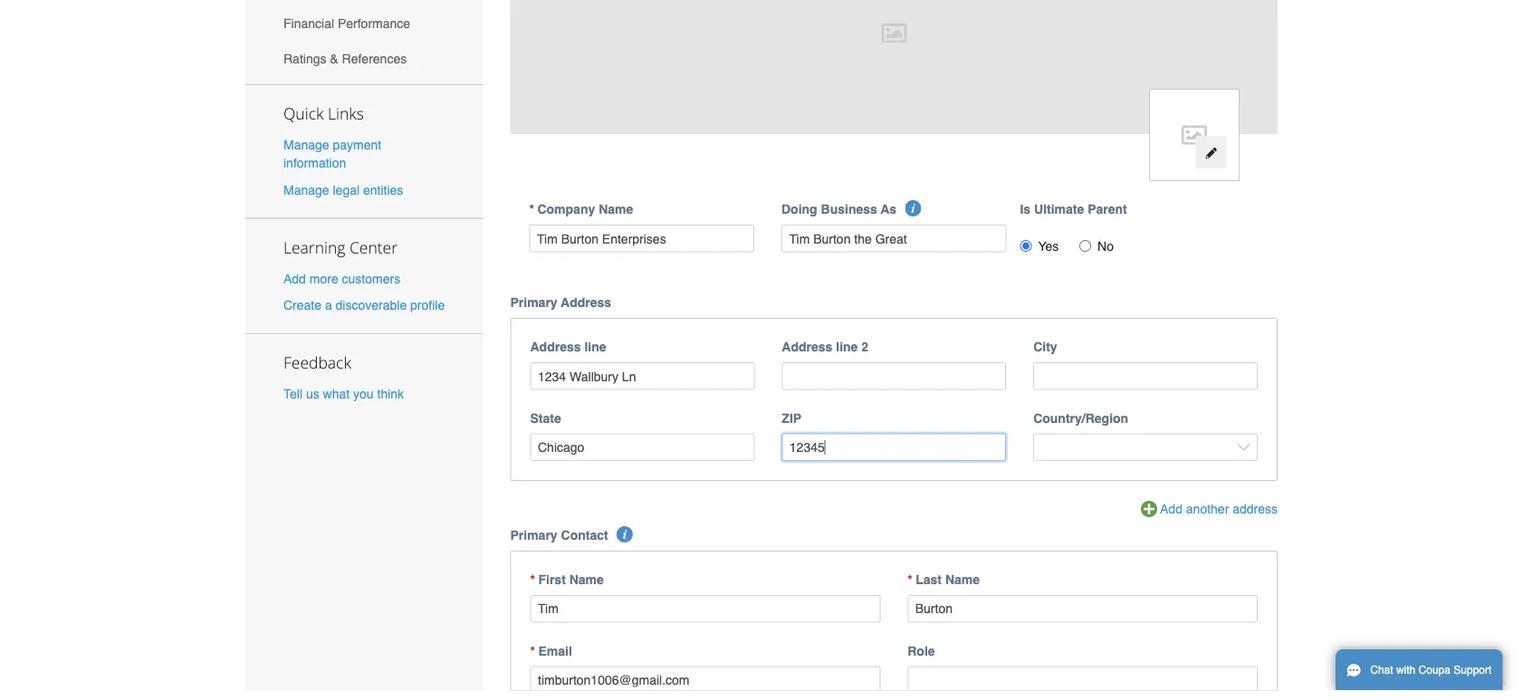 Task type: locate. For each thing, give the bounding box(es) containing it.
first
[[538, 572, 566, 587]]

background image
[[510, 0, 1278, 134]]

* left last
[[908, 572, 913, 587]]

manage payment information link
[[283, 138, 381, 170]]

Role text field
[[908, 666, 1258, 691]]

profile
[[410, 298, 445, 312]]

*
[[529, 202, 534, 217], [530, 572, 535, 587], [908, 572, 913, 587], [530, 643, 535, 658]]

* left the company
[[529, 202, 534, 217]]

None radio
[[1080, 240, 1091, 252]]

1 vertical spatial manage
[[283, 182, 329, 197]]

* for * first name
[[530, 572, 535, 587]]

learning
[[283, 236, 345, 258]]

add inside button
[[1160, 502, 1183, 516]]

doing business as
[[782, 202, 897, 217]]

chat
[[1371, 664, 1394, 677]]

tell
[[283, 387, 303, 401]]

manage up information
[[283, 138, 329, 152]]

None text field
[[908, 595, 1258, 623], [530, 666, 881, 691], [908, 595, 1258, 623], [530, 666, 881, 691]]

City text field
[[1034, 362, 1258, 390]]

add for add another address
[[1160, 502, 1183, 516]]

primary up the first
[[510, 528, 558, 542]]

primary contact
[[510, 528, 608, 542]]

* first name
[[530, 572, 604, 587]]

manage for manage legal entities
[[283, 182, 329, 197]]

manage for manage payment information
[[283, 138, 329, 152]]

* last name
[[908, 572, 980, 587]]

address
[[1233, 502, 1278, 516]]

* left the first
[[530, 572, 535, 587]]

2
[[862, 340, 869, 354]]

address for address line
[[530, 340, 581, 354]]

manage payment information
[[283, 138, 381, 170]]

is ultimate parent
[[1020, 202, 1127, 217]]

add up create
[[283, 271, 306, 286]]

address down primary address
[[530, 340, 581, 354]]

discoverable
[[336, 298, 407, 312]]

0 vertical spatial add
[[283, 271, 306, 286]]

feedback
[[283, 352, 351, 373]]

1 vertical spatial add
[[1160, 502, 1183, 516]]

manage
[[283, 138, 329, 152], [283, 182, 329, 197]]

as
[[881, 202, 897, 217]]

entities
[[363, 182, 403, 197]]

2 line from the left
[[836, 340, 858, 354]]

name for * first name
[[569, 572, 604, 587]]

links
[[328, 103, 364, 124]]

name right the first
[[569, 572, 604, 587]]

us
[[306, 387, 319, 401]]

add more customers
[[283, 271, 400, 286]]

1 horizontal spatial line
[[836, 340, 858, 354]]

0 vertical spatial manage
[[283, 138, 329, 152]]

state
[[530, 411, 561, 425]]

you
[[353, 387, 374, 401]]

1 horizontal spatial add
[[1160, 502, 1183, 516]]

ratings & references
[[283, 51, 407, 66]]

yes
[[1038, 239, 1059, 254]]

manage inside "manage payment information"
[[283, 138, 329, 152]]

primary up address line
[[510, 295, 558, 310]]

name right the company
[[599, 202, 633, 217]]

additional information image
[[905, 200, 921, 217]]

2 primary from the top
[[510, 528, 558, 542]]

1 vertical spatial primary
[[510, 528, 558, 542]]

* company name
[[529, 202, 633, 217]]

0 vertical spatial primary
[[510, 295, 558, 310]]

address line
[[530, 340, 606, 354]]

another
[[1186, 502, 1229, 516]]

ratings & references link
[[245, 41, 483, 76]]

0 horizontal spatial line
[[585, 340, 606, 354]]

primary
[[510, 295, 558, 310], [510, 528, 558, 542]]

more
[[310, 271, 338, 286]]

None text field
[[529, 225, 754, 252], [530, 595, 881, 623], [529, 225, 754, 252], [530, 595, 881, 623]]

address
[[561, 295, 611, 310], [530, 340, 581, 354], [782, 340, 833, 354]]

line for address line
[[585, 340, 606, 354]]

1 manage from the top
[[283, 138, 329, 152]]

add another address
[[1160, 502, 1278, 516]]

name
[[599, 202, 633, 217], [569, 572, 604, 587], [945, 572, 980, 587]]

line left 2
[[836, 340, 858, 354]]

ultimate
[[1034, 202, 1084, 217]]

add left another
[[1160, 502, 1183, 516]]

city
[[1034, 340, 1058, 354]]

Doing Business As text field
[[782, 225, 1007, 252]]

2 manage from the top
[[283, 182, 329, 197]]

add
[[283, 271, 306, 286], [1160, 502, 1183, 516]]

* email
[[530, 643, 572, 658]]

0 horizontal spatial add
[[283, 271, 306, 286]]

name right last
[[945, 572, 980, 587]]

chat with coupa support button
[[1336, 649, 1503, 691]]

create a discoverable profile
[[283, 298, 445, 312]]

think
[[377, 387, 404, 401]]

* for * company name
[[529, 202, 534, 217]]

with
[[1397, 664, 1416, 677]]

Address line 2 text field
[[782, 362, 1006, 390]]

address left 2
[[782, 340, 833, 354]]

line up address line text box
[[585, 340, 606, 354]]

1 line from the left
[[585, 340, 606, 354]]

None radio
[[1020, 240, 1032, 252]]

1 primary from the top
[[510, 295, 558, 310]]

what
[[323, 387, 350, 401]]

coupa
[[1419, 664, 1451, 677]]

a
[[325, 298, 332, 312]]

line
[[585, 340, 606, 354], [836, 340, 858, 354]]

no
[[1098, 239, 1114, 254]]

address for address line 2
[[782, 340, 833, 354]]

quick links
[[283, 103, 364, 124]]

manage down information
[[283, 182, 329, 197]]

company
[[538, 202, 595, 217]]

* left email
[[530, 643, 535, 658]]



Task type: describe. For each thing, give the bounding box(es) containing it.
doing
[[782, 202, 818, 217]]

financial
[[283, 16, 334, 31]]

business
[[821, 202, 877, 217]]

primary for primary address
[[510, 295, 558, 310]]

* for * email
[[530, 643, 535, 658]]

add another address button
[[1141, 500, 1278, 520]]

manage legal entities
[[283, 182, 403, 197]]

ratings
[[283, 51, 326, 66]]

create
[[283, 298, 322, 312]]

financial performance link
[[245, 6, 483, 41]]

financial performance
[[283, 16, 410, 31]]

quick
[[283, 103, 324, 124]]

contact
[[561, 528, 608, 542]]

address line 2
[[782, 340, 869, 354]]

role
[[908, 643, 935, 658]]

address up address line
[[561, 295, 611, 310]]

name for * company name
[[599, 202, 633, 217]]

name for * last name
[[945, 572, 980, 587]]

create a discoverable profile link
[[283, 298, 445, 312]]

tell us what you think button
[[283, 385, 404, 403]]

change image image
[[1205, 147, 1218, 159]]

country/region
[[1034, 411, 1129, 425]]

is
[[1020, 202, 1031, 217]]

performance
[[338, 16, 410, 31]]

add more customers link
[[283, 271, 400, 286]]

Address line text field
[[530, 362, 755, 390]]

payment
[[333, 138, 381, 152]]

* for * last name
[[908, 572, 913, 587]]

primary address
[[510, 295, 611, 310]]

center
[[350, 236, 398, 258]]

email
[[538, 643, 572, 658]]

information
[[283, 156, 346, 170]]

customers
[[342, 271, 400, 286]]

line for address line 2
[[836, 340, 858, 354]]

primary for primary contact
[[510, 528, 558, 542]]

references
[[342, 51, 407, 66]]

ZIP text field
[[782, 433, 1006, 461]]

chat with coupa support
[[1371, 664, 1492, 677]]

add for add more customers
[[283, 271, 306, 286]]

legal
[[333, 182, 360, 197]]

zip
[[782, 411, 802, 425]]

&
[[330, 51, 338, 66]]

manage legal entities link
[[283, 182, 403, 197]]

logo image
[[1149, 89, 1240, 181]]

State text field
[[530, 433, 755, 461]]

tell us what you think
[[283, 387, 404, 401]]

support
[[1454, 664, 1492, 677]]

last
[[916, 572, 942, 587]]

parent
[[1088, 202, 1127, 217]]

additional information image
[[617, 526, 633, 542]]

learning center
[[283, 236, 398, 258]]



Task type: vqa. For each thing, say whether or not it's contained in the screenshot.
banner
no



